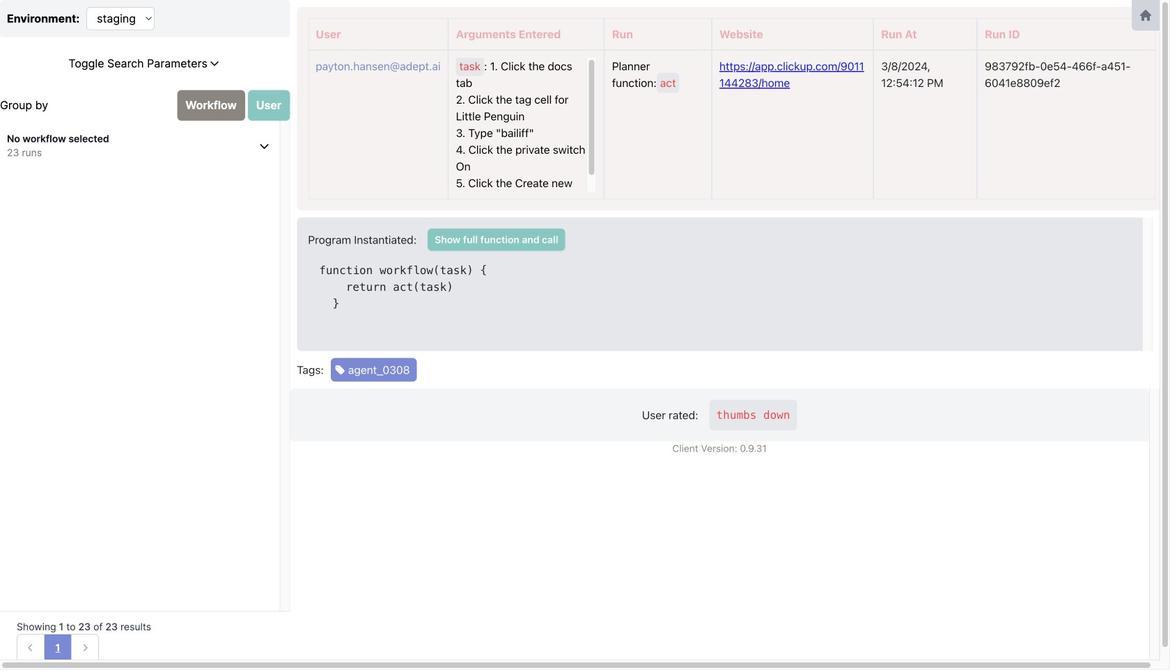 Task type: locate. For each thing, give the bounding box(es) containing it.
pagination element
[[17, 634, 99, 662]]



